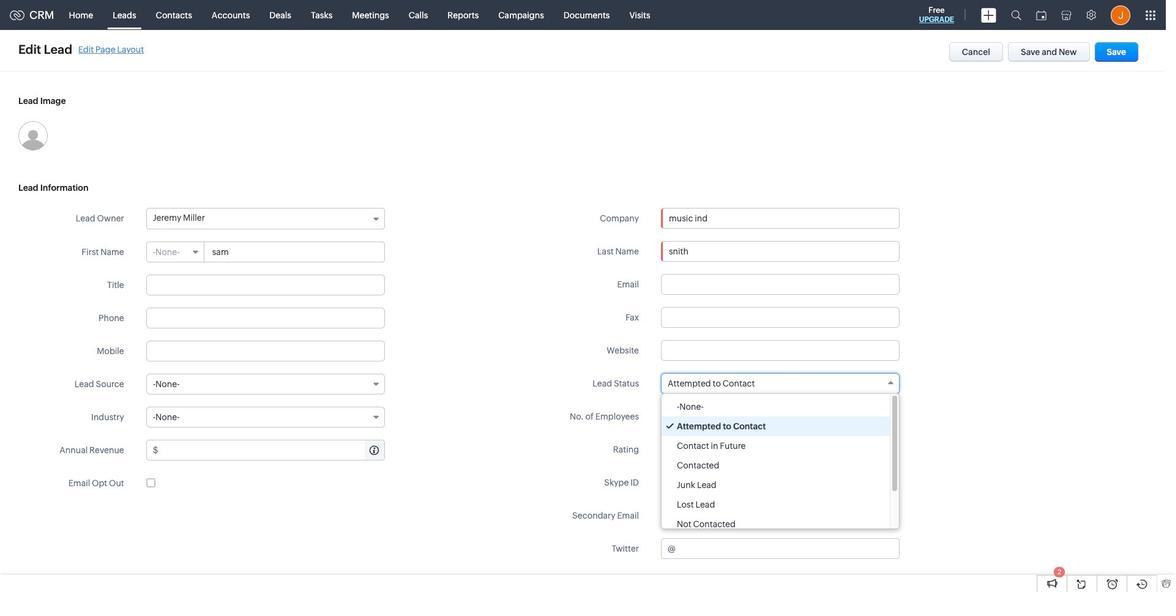 Task type: vqa. For each thing, say whether or not it's contained in the screenshot.
size "field"
no



Task type: describe. For each thing, give the bounding box(es) containing it.
search element
[[1004, 0, 1030, 30]]

profile image
[[1112, 5, 1131, 25]]

5 option from the top
[[662, 476, 891, 496]]

logo image
[[10, 10, 24, 20]]

2 option from the top
[[662, 417, 891, 437]]

calendar image
[[1037, 10, 1047, 20]]

profile element
[[1104, 0, 1139, 30]]

search image
[[1012, 10, 1022, 20]]

image image
[[18, 121, 48, 151]]



Task type: locate. For each thing, give the bounding box(es) containing it.
create menu element
[[974, 0, 1004, 30]]

6 option from the top
[[662, 496, 891, 515]]

list box
[[662, 394, 900, 535]]

4 option from the top
[[662, 456, 891, 476]]

option
[[662, 398, 891, 417], [662, 417, 891, 437], [662, 437, 891, 456], [662, 456, 891, 476], [662, 476, 891, 496], [662, 496, 891, 515], [662, 515, 891, 535]]

None text field
[[662, 209, 900, 228], [661, 274, 900, 295], [661, 307, 900, 328], [146, 308, 385, 329], [146, 341, 385, 362], [661, 506, 900, 527], [678, 540, 900, 559], [662, 209, 900, 228], [661, 274, 900, 295], [661, 307, 900, 328], [146, 308, 385, 329], [146, 341, 385, 362], [661, 506, 900, 527], [678, 540, 900, 559]]

3 option from the top
[[662, 437, 891, 456]]

None field
[[662, 209, 900, 228], [147, 243, 204, 262], [661, 374, 900, 394], [146, 374, 385, 395], [146, 407, 385, 428], [662, 209, 900, 228], [147, 243, 204, 262], [661, 374, 900, 394], [146, 374, 385, 395], [146, 407, 385, 428]]

None text field
[[661, 241, 900, 262], [205, 243, 384, 262], [146, 275, 385, 296], [661, 341, 900, 361], [661, 407, 900, 428], [160, 441, 384, 461], [661, 473, 900, 494], [661, 241, 900, 262], [205, 243, 384, 262], [146, 275, 385, 296], [661, 341, 900, 361], [661, 407, 900, 428], [160, 441, 384, 461], [661, 473, 900, 494]]

create menu image
[[982, 8, 997, 22]]

1 option from the top
[[662, 398, 891, 417]]

7 option from the top
[[662, 515, 891, 535]]



